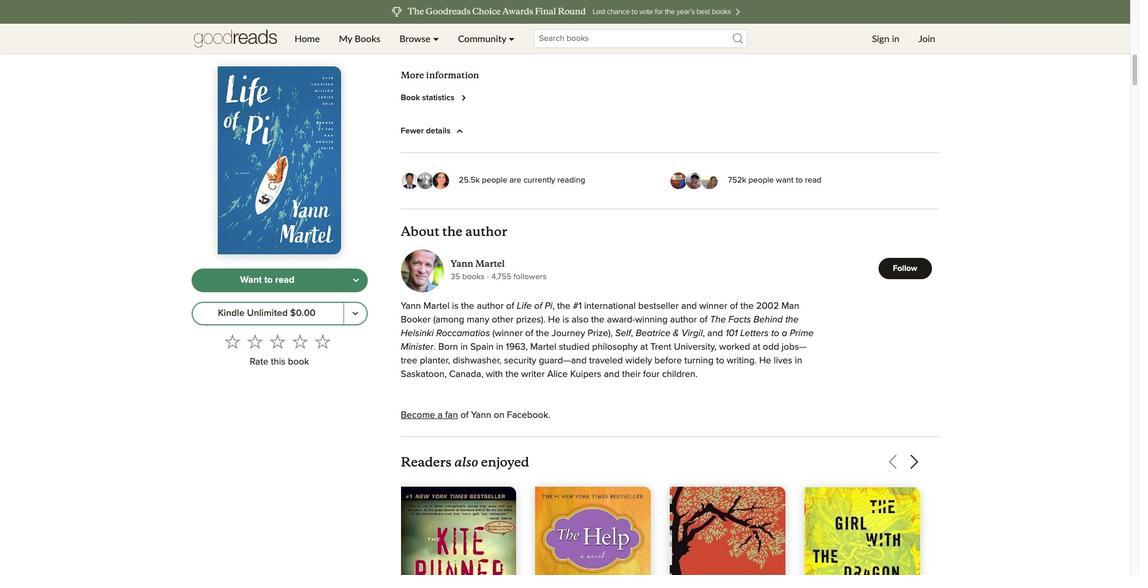 Task type: locate. For each thing, give the bounding box(es) containing it.
facebook.
[[507, 411, 551, 420]]

home link
[[285, 24, 329, 53]]

author up the &
[[670, 315, 697, 324]]

, the #1 international bestseller and winner of the 2002 man booker (among many other prizes). he is also the award-winning author of
[[401, 301, 800, 324]]

also
[[572, 315, 589, 324], [455, 452, 478, 470]]

saskatoon,
[[401, 370, 447, 379]]

1 horizontal spatial martel
[[476, 258, 505, 270]]

and inside . born in spain in 1963, martel studied philosophy at trent university, worked at odd jobs— tree planter, dishwasher, security guard—and traveled widely before turning to writing. he lives in saskatoon, canada, with the writer alice kuipers and their four children.
[[604, 370, 620, 379]]

and
[[681, 301, 697, 311], [708, 329, 723, 338], [604, 370, 620, 379]]

join link
[[909, 24, 945, 53]]

1 horizontal spatial is
[[563, 315, 569, 324]]

0 vertical spatial author
[[465, 224, 508, 240]]

other
[[492, 315, 514, 324]]

yann left on
[[471, 411, 491, 420]]

the inside . born in spain in 1963, martel studied philosophy at trent university, worked at odd jobs— tree planter, dishwasher, security guard—and traveled widely before turning to writing. he lives in saskatoon, canada, with the writer alice kuipers and their four children.
[[506, 370, 519, 379]]

spain
[[470, 342, 494, 352]]

2 vertical spatial and
[[604, 370, 620, 379]]

the left #1
[[557, 301, 571, 311]]

self
[[615, 329, 631, 338]]

odd
[[763, 342, 779, 352]]

1 vertical spatial yann
[[401, 301, 421, 311]]

, up university,
[[703, 329, 705, 338]]

the down security
[[506, 370, 519, 379]]

rate 5 out of 5 image
[[315, 334, 331, 349]]

my books
[[339, 33, 381, 44]]

1 horizontal spatial and
[[681, 301, 697, 311]]

at up widely
[[640, 342, 648, 352]]

books
[[355, 33, 381, 44]]

he inside . born in spain in 1963, martel studied philosophy at trent university, worked at odd jobs— tree planter, dishwasher, security guard—and traveled widely before turning to writing. he lives in saskatoon, canada, with the writer alice kuipers and their four children.
[[759, 356, 772, 365]]

1 ▾ from the left
[[433, 33, 439, 44]]

$0.00
[[290, 309, 316, 318]]

of up facts
[[730, 301, 738, 311]]

is up (among at the left bottom of the page
[[452, 301, 459, 311]]

yann up "35 books"
[[451, 258, 474, 270]]

community ▾ link
[[449, 24, 524, 53]]

traveled
[[589, 356, 623, 365]]

0 vertical spatial and
[[681, 301, 697, 311]]

lives
[[774, 356, 793, 365]]

1 vertical spatial and
[[708, 329, 723, 338]]

2 horizontal spatial ,
[[703, 329, 705, 338]]

the down the man
[[785, 315, 799, 324]]

0 vertical spatial is
[[452, 301, 459, 311]]

2 horizontal spatial martel
[[530, 342, 557, 352]]

1 horizontal spatial a
[[782, 329, 788, 338]]

0 horizontal spatial at
[[640, 342, 648, 352]]

2 vertical spatial martel
[[530, 342, 557, 352]]

book cover image
[[401, 487, 516, 576], [535, 487, 651, 576], [670, 487, 786, 576], [805, 488, 920, 576]]

is inside , the #1 international bestseller and winner of the 2002 man booker (among many other prizes). he is also the award-winning author of
[[563, 315, 569, 324]]

a up jobs—
[[782, 329, 788, 338]]

the
[[710, 315, 726, 324]]

also down #1
[[572, 315, 589, 324]]

kuipers
[[570, 370, 602, 379]]

▾ right community
[[509, 33, 515, 44]]

with
[[486, 370, 503, 379]]

rate 3 out of 5 image
[[270, 334, 285, 349]]

0 horizontal spatial read
[[275, 276, 294, 285]]

0 horizontal spatial people
[[482, 176, 508, 185]]

this
[[271, 357, 286, 367]]

35 books
[[451, 273, 485, 281]]

1 vertical spatial read
[[275, 276, 294, 285]]

and down the
[[708, 329, 723, 338]]

2 vertical spatial author
[[670, 315, 697, 324]]

▾ right all on the top left of page
[[433, 33, 439, 44]]

my
[[339, 33, 352, 44]]

four
[[643, 370, 660, 379]]

▾ for community ▾
[[509, 33, 515, 44]]

the
[[442, 224, 463, 240], [461, 301, 475, 311], [557, 301, 571, 311], [741, 301, 754, 311], [591, 315, 605, 324], [785, 315, 799, 324], [536, 329, 549, 338], [506, 370, 519, 379]]

journey
[[552, 329, 585, 338]]

more information
[[401, 69, 479, 81]]

facts
[[729, 315, 751, 324]]

1 people from the left
[[482, 176, 508, 185]]

at down letters
[[753, 342, 761, 352]]

martel up guard—and
[[530, 342, 557, 352]]

community
[[458, 33, 506, 44]]

martel
[[476, 258, 505, 270], [424, 301, 450, 311], [530, 342, 557, 352]]

details
[[426, 127, 451, 135]]

browse ▾
[[400, 33, 439, 44]]

,
[[553, 301, 555, 311], [631, 329, 633, 338], [703, 329, 705, 338]]

bestseller
[[638, 301, 679, 311]]

1 horizontal spatial ▾
[[509, 33, 515, 44]]

0 horizontal spatial ▾
[[433, 33, 439, 44]]

, down award-
[[631, 329, 633, 338]]

about
[[401, 224, 440, 240]]

readers also enjoyed
[[401, 452, 529, 470]]

martel inside . born in spain in 1963, martel studied philosophy at trent university, worked at odd jobs— tree planter, dishwasher, security guard—and traveled widely before turning to writing. he lives in saskatoon, canada, with the writer alice kuipers and their four children.
[[530, 342, 557, 352]]

0 vertical spatial also
[[572, 315, 589, 324]]

yann up booker
[[401, 301, 421, 311]]

.
[[434, 342, 436, 352]]

martel up (among at the left bottom of the page
[[424, 301, 450, 311]]

0 horizontal spatial martel
[[424, 301, 450, 311]]

also left enjoyed
[[455, 452, 478, 470]]

0 vertical spatial he
[[548, 315, 560, 324]]

yann for yann martel
[[451, 258, 474, 270]]

1 at from the left
[[640, 342, 648, 352]]

1 horizontal spatial he
[[759, 356, 772, 365]]

book
[[401, 94, 420, 102]]

life
[[517, 301, 532, 311]]

author up many on the left bottom of page
[[477, 301, 504, 311]]

booker
[[401, 315, 431, 324]]

yann for yann martel is the author of life of pi
[[401, 301, 421, 311]]

fewer details
[[401, 127, 451, 135]]

of
[[506, 301, 514, 311], [534, 301, 542, 311], [730, 301, 738, 311], [700, 315, 708, 324], [525, 329, 534, 338], [461, 411, 469, 420]]

in
[[892, 33, 900, 44], [461, 342, 468, 352], [496, 342, 504, 352], [795, 356, 802, 365]]

browse ▾ link
[[390, 24, 449, 53]]

is up journey
[[563, 315, 569, 324]]

security
[[504, 356, 536, 365]]

alice
[[547, 370, 568, 379]]

a
[[782, 329, 788, 338], [438, 411, 443, 420]]

2 horizontal spatial and
[[708, 329, 723, 338]]

a left fan
[[438, 411, 443, 420]]

▾ inside community ▾ link
[[509, 33, 515, 44]]

he down odd on the right bottom of page
[[759, 356, 772, 365]]

also inside , the #1 international bestseller and winner of the 2002 man booker (among many other prizes). he is also the award-winning author of
[[572, 315, 589, 324]]

Search by book title or ISBN text field
[[534, 29, 747, 48]]

of right fan
[[461, 411, 469, 420]]

0 horizontal spatial and
[[604, 370, 620, 379]]

0 vertical spatial a
[[782, 329, 788, 338]]

0 vertical spatial martel
[[476, 258, 505, 270]]

rate this book
[[250, 357, 309, 367]]

before
[[655, 356, 682, 365]]

101 letters to a prime minister
[[401, 329, 814, 352]]

sign in link
[[863, 24, 909, 53]]

1 vertical spatial he
[[759, 356, 772, 365]]

2 people from the left
[[749, 176, 774, 185]]

people left want
[[749, 176, 774, 185]]

0 horizontal spatial ,
[[553, 301, 555, 311]]

▾ inside browse ▾ link
[[433, 33, 439, 44]]

. born in spain in 1963, martel studied philosophy at trent university, worked at odd jobs— tree planter, dishwasher, security guard—and traveled widely before turning to writing. he lives in saskatoon, canada, with the writer alice kuipers and their four children.
[[401, 342, 807, 379]]

he down pi
[[548, 315, 560, 324]]

2 at from the left
[[753, 342, 761, 352]]

0 vertical spatial read
[[805, 176, 822, 185]]

people left are
[[482, 176, 508, 185]]

the right about
[[442, 224, 463, 240]]

(among
[[433, 315, 464, 324]]

1 vertical spatial a
[[438, 411, 443, 420]]

1 horizontal spatial at
[[753, 342, 761, 352]]

want
[[776, 176, 794, 185]]

2 ▾ from the left
[[509, 33, 515, 44]]

1 horizontal spatial also
[[572, 315, 589, 324]]

None search field
[[524, 29, 757, 48]]

home
[[295, 33, 320, 44]]

editions
[[451, 39, 481, 47]]

25.5k people are currently reading
[[459, 176, 585, 185]]

of left the life
[[506, 301, 514, 311]]

the inside the facts behind the helsinki roccamatios
[[785, 315, 799, 324]]

books
[[462, 273, 485, 281]]

rate 4 out of 5 image
[[293, 334, 308, 349]]

kindle unlimited $0.00
[[218, 309, 316, 318]]

to inside 101 letters to a prime minister
[[771, 329, 780, 338]]

▾ for browse ▾
[[433, 33, 439, 44]]

read inside button
[[275, 276, 294, 285]]

he inside , the #1 international bestseller and winner of the 2002 man booker (among many other prizes). he is also the award-winning author of
[[548, 315, 560, 324]]

people for 752k
[[749, 176, 774, 185]]

0 horizontal spatial he
[[548, 315, 560, 324]]

read
[[805, 176, 822, 185], [275, 276, 294, 285]]

1 horizontal spatial people
[[749, 176, 774, 185]]

martel up 4,755
[[476, 258, 505, 270]]

join
[[919, 33, 936, 44]]

, left #1
[[553, 301, 555, 311]]

0 vertical spatial yann
[[451, 258, 474, 270]]

1 vertical spatial is
[[563, 315, 569, 324]]

the up prize),
[[591, 315, 605, 324]]

author up yann martel
[[465, 224, 508, 240]]

442
[[434, 39, 449, 47]]

statistics
[[422, 94, 455, 102]]

home image
[[194, 24, 277, 53]]

1 vertical spatial also
[[455, 452, 478, 470]]

1 vertical spatial martel
[[424, 301, 450, 311]]

and left winner
[[681, 301, 697, 311]]

and down traveled
[[604, 370, 620, 379]]

all
[[424, 39, 432, 47]]

fewer
[[401, 127, 424, 135]]

letters
[[740, 329, 769, 338]]

become
[[401, 411, 435, 420]]

1 horizontal spatial ,
[[631, 329, 633, 338]]



Task type: describe. For each thing, give the bounding box(es) containing it.
prime
[[790, 329, 814, 338]]

want
[[240, 276, 262, 285]]

book statistics link
[[401, 91, 471, 105]]

unlimited
[[247, 309, 288, 318]]

to inside . born in spain in 1963, martel studied philosophy at trent university, worked at odd jobs— tree planter, dishwasher, security guard—and traveled widely before turning to writing. he lives in saskatoon, canada, with the writer alice kuipers and their four children.
[[716, 356, 724, 365]]

beatrice
[[636, 329, 671, 338]]

university,
[[674, 342, 717, 352]]

0 horizontal spatial also
[[455, 452, 478, 470]]

currently
[[524, 176, 555, 185]]

behind
[[754, 315, 783, 324]]

writing.
[[727, 356, 757, 365]]

roccamatios
[[436, 329, 490, 338]]

author inside , the #1 international bestseller and winner of the 2002 man booker (among many other prizes). he is also the award-winning author of
[[670, 315, 697, 324]]

the down prizes).
[[536, 329, 549, 338]]

information
[[426, 69, 479, 81]]

community ▾
[[458, 33, 515, 44]]

show
[[401, 39, 422, 47]]

widely
[[626, 356, 652, 365]]

in down jobs—
[[795, 356, 802, 365]]

rate this book element
[[191, 330, 368, 371]]

1 horizontal spatial read
[[805, 176, 822, 185]]

show all 442 editions link
[[401, 36, 497, 50]]

35
[[451, 273, 460, 281]]

rate
[[250, 357, 269, 367]]

virgil
[[682, 329, 703, 338]]

1 vertical spatial author
[[477, 301, 504, 311]]

25.5k
[[459, 176, 480, 185]]

winning
[[635, 315, 668, 324]]

0 horizontal spatial a
[[438, 411, 443, 420]]

2 vertical spatial yann
[[471, 411, 491, 420]]

the facts behind the helsinki roccamatios
[[401, 315, 799, 338]]

yann martel is the author of life of pi
[[401, 301, 553, 311]]

born
[[438, 342, 458, 352]]

the up facts
[[741, 301, 754, 311]]

become a fan of yann on facebook.
[[401, 411, 551, 420]]

sign
[[872, 33, 890, 44]]

on
[[494, 411, 505, 420]]

rating 0 out of 5 group
[[221, 330, 334, 353]]

(winner
[[493, 329, 523, 338]]

pi
[[545, 301, 553, 311]]

are
[[510, 176, 522, 185]]

yann martel link
[[451, 258, 547, 270]]

want to read button
[[191, 269, 344, 293]]

prizes).
[[516, 315, 546, 324]]

winner
[[700, 301, 728, 311]]

philosophy
[[592, 342, 638, 352]]

kindle unlimited $0.00 link
[[191, 302, 344, 326]]

trent
[[651, 342, 672, 352]]

to inside button
[[264, 276, 273, 285]]

writer
[[521, 370, 545, 379]]

worked
[[719, 342, 750, 352]]

kindle
[[218, 309, 245, 318]]

fan
[[445, 411, 458, 420]]

sign in
[[872, 33, 900, 44]]

and inside , the #1 international bestseller and winner of the 2002 man booker (among many other prizes). he is also the award-winning author of
[[681, 301, 697, 311]]

2002
[[756, 301, 779, 311]]

&
[[673, 329, 679, 338]]

reading
[[558, 176, 585, 185]]

prize),
[[588, 329, 613, 338]]

become a fan link
[[401, 411, 458, 420]]

rate 1 out of 5 image
[[225, 334, 240, 349]]

1963,
[[506, 342, 528, 352]]

book statistics
[[401, 94, 455, 102]]

follow
[[893, 265, 918, 273]]

vote in the final round of the 2023 goodreads choice awards image
[[134, 0, 997, 24]]

, inside , the #1 international bestseller and winner of the 2002 man booker (among many other prizes). he is also the award-winning author of
[[553, 301, 555, 311]]

a inside 101 letters to a prime minister
[[782, 329, 788, 338]]

0 horizontal spatial is
[[452, 301, 459, 311]]

about the author
[[401, 224, 508, 240]]

enjoyed
[[481, 454, 529, 470]]

101
[[726, 329, 738, 338]]

award-
[[607, 315, 635, 324]]

in down (winner
[[496, 342, 504, 352]]

#1
[[573, 301, 582, 311]]

their
[[622, 370, 641, 379]]

people for 25.5k
[[482, 176, 508, 185]]

follow button
[[879, 258, 932, 280]]

martel for yann martel is the author of life of pi
[[424, 301, 450, 311]]

martel for yann martel
[[476, 258, 505, 270]]

planter,
[[420, 356, 450, 365]]

helsinki
[[401, 329, 434, 338]]

profile image for yann martel. image
[[401, 250, 444, 292]]

in right sign
[[892, 33, 900, 44]]

studied
[[559, 342, 590, 352]]

in down roccamatios
[[461, 342, 468, 352]]

my books link
[[329, 24, 390, 53]]

fewer details button
[[401, 124, 467, 138]]

turning
[[685, 356, 714, 365]]

of left pi
[[534, 301, 542, 311]]

rate 2 out of 5 image
[[247, 334, 263, 349]]

dishwasher,
[[453, 356, 502, 365]]

of left the
[[700, 315, 708, 324]]

many
[[467, 315, 489, 324]]

the up many on the left bottom of page
[[461, 301, 475, 311]]

more
[[401, 69, 424, 81]]

of down prizes).
[[525, 329, 534, 338]]

man
[[782, 301, 800, 311]]

followers
[[514, 273, 547, 281]]

4,755
[[491, 273, 512, 281]]



Task type: vqa. For each thing, say whether or not it's contained in the screenshot.
Rating 0 out of 5 'group'
yes



